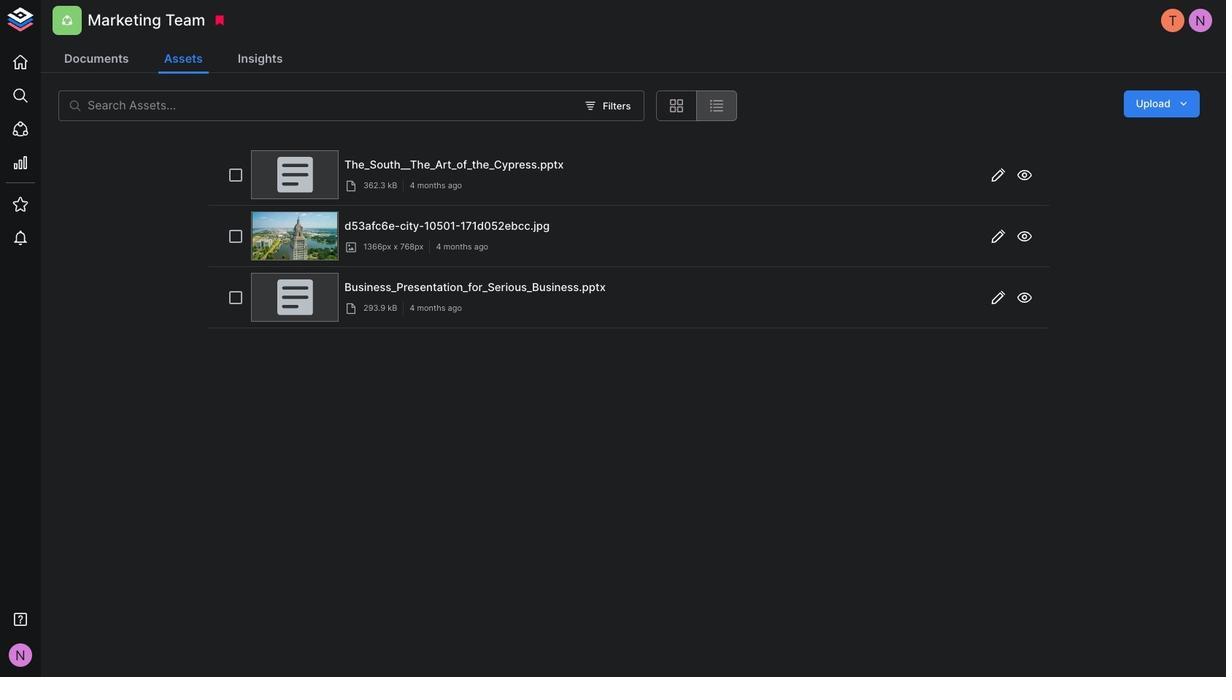 Task type: describe. For each thing, give the bounding box(es) containing it.
Search Assets... text field
[[88, 91, 576, 121]]

d53afc6e city 10501 171d052ebcc.jpg image
[[253, 213, 337, 260]]



Task type: vqa. For each thing, say whether or not it's contained in the screenshot.
Create
no



Task type: locate. For each thing, give the bounding box(es) containing it.
group
[[657, 91, 738, 121]]

remove bookmark image
[[214, 14, 227, 27]]



